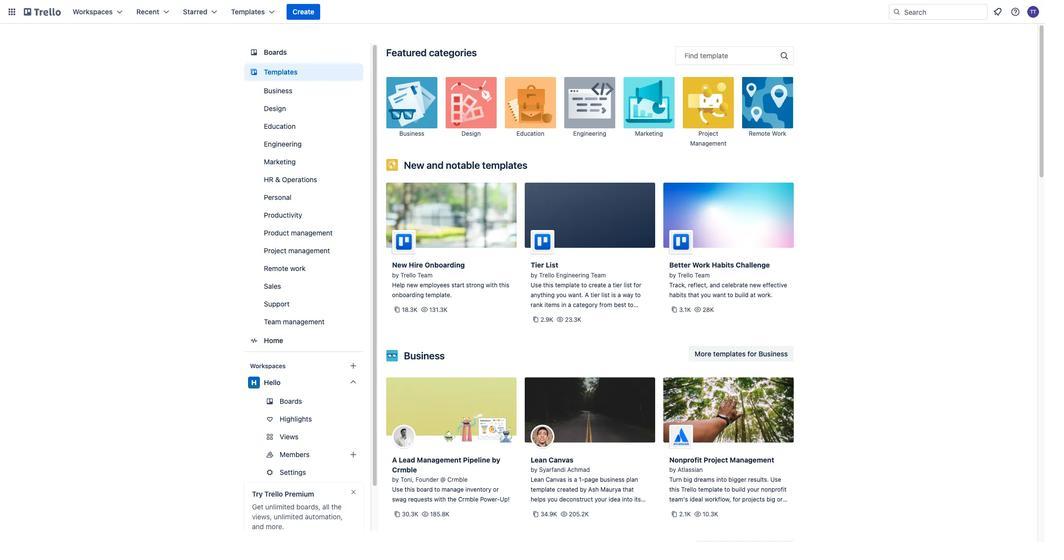 Task type: locate. For each thing, give the bounding box(es) containing it.
1 vertical spatial with
[[434, 497, 446, 504]]

team management link
[[244, 314, 363, 330]]

dishes,
[[571, 321, 591, 328]]

trello inside nonprofit project management by atlassian turn big dreams into bigger results. use this trello template to build your nonprofit team's ideal workflow, for projects big or small.
[[682, 487, 697, 494]]

1 vertical spatial project management
[[264, 247, 330, 255]]

1 horizontal spatial management
[[730, 456, 775, 465]]

design link for education link related to leftmost engineering 'link'
[[244, 101, 363, 117]]

0 vertical spatial is
[[612, 292, 616, 299]]

premium
[[285, 491, 314, 499]]

0 vertical spatial lean
[[531, 456, 547, 465]]

team inside tier list by trello engineering team use this template to create a tier list for anything you want. a tier list is a way to rank items in a category from best to worst. this could be: best nba players, goat'd pasta dishes, and tastiest fast food joints.
[[591, 272, 606, 279]]

0 horizontal spatial remote
[[264, 265, 288, 273]]

design link for education link associated with the right engineering 'link'
[[446, 77, 497, 148]]

1 management from the left
[[417, 456, 462, 465]]

team's
[[670, 497, 689, 504]]

boards up the highlights
[[280, 398, 302, 406]]

1 vertical spatial build
[[732, 487, 746, 494]]

design down templates link
[[264, 105, 286, 113]]

is
[[612, 292, 616, 299], [568, 477, 573, 484]]

new left hire
[[392, 261, 407, 269]]

2 trello team image from the left
[[670, 230, 693, 254]]

you inside lean canvas by syarfandi achmad lean canvas is a 1-page business plan template created by ash maurya that helps you deconstruct your idea into its key assumptions.
[[548, 497, 558, 504]]

effective
[[763, 282, 788, 289]]

boards for home
[[264, 48, 287, 56]]

back to home image
[[24, 4, 61, 20]]

remote work down 'remote work icon'
[[749, 130, 787, 137]]

marketing up &
[[264, 158, 296, 166]]

management for product management link
[[291, 229, 333, 237]]

0 vertical spatial your
[[748, 487, 760, 494]]

0 vertical spatial boards
[[264, 48, 287, 56]]

1 horizontal spatial tier
[[613, 282, 623, 289]]

1 horizontal spatial workspaces
[[250, 363, 286, 370]]

with inside new hire onboarding by trello team help new employees start strong with this onboarding template.
[[486, 282, 498, 289]]

0 vertical spatial list
[[624, 282, 632, 289]]

into
[[717, 477, 727, 484], [622, 497, 633, 504]]

18.3k
[[402, 307, 418, 313]]

1 horizontal spatial design
[[462, 130, 481, 137]]

a right the create
[[608, 282, 612, 289]]

1 lean from the top
[[531, 456, 547, 465]]

1 vertical spatial remote work link
[[244, 261, 363, 277]]

1 vertical spatial templates
[[714, 350, 746, 358]]

templates right more
[[714, 350, 746, 358]]

work down 'remote work icon'
[[772, 130, 787, 137]]

trello team image up hire
[[392, 230, 416, 254]]

search image
[[893, 8, 901, 16]]

this inside tier list by trello engineering team use this template to create a tier list for anything you want. a tier list is a way to rank items in a category from best to worst. this could be: best nba players, goat'd pasta dishes, and tastiest fast food joints.
[[544, 282, 554, 289]]

find
[[685, 52, 699, 60]]

work.
[[758, 292, 773, 299]]

best right be:
[[591, 312, 603, 318]]

trello engineering team image
[[531, 230, 555, 254]]

is inside tier list by trello engineering team use this template to create a tier list for anything you want. a tier list is a way to rank items in a category from best to worst. this could be: best nba players, goat'd pasta dishes, and tastiest fast food joints.
[[612, 292, 616, 299]]

1 horizontal spatial with
[[486, 282, 498, 289]]

management for project
[[730, 456, 775, 465]]

or up 'power-'
[[493, 487, 499, 494]]

0 horizontal spatial design link
[[244, 101, 363, 117]]

0 horizontal spatial the
[[331, 504, 342, 512]]

0 horizontal spatial tier
[[591, 292, 600, 299]]

for up players,
[[634, 282, 642, 289]]

0 vertical spatial templates
[[483, 159, 528, 171]]

1 vertical spatial use
[[771, 477, 782, 484]]

crmble up manage at the bottom left of the page
[[448, 477, 468, 484]]

this
[[499, 282, 510, 289], [544, 282, 554, 289], [405, 487, 415, 494], [670, 487, 680, 494]]

highlights link
[[244, 412, 363, 428]]

engineering up &
[[264, 140, 302, 148]]

that
[[688, 292, 700, 299], [623, 487, 634, 494]]

build
[[735, 292, 749, 299], [732, 487, 746, 494]]

management inside nonprofit project management by atlassian turn big dreams into bigger results. use this trello template to build your nonprofit team's ideal workflow, for projects big or small.
[[730, 456, 775, 465]]

1 new from the left
[[407, 282, 418, 289]]

trello down list
[[539, 272, 555, 279]]

1 horizontal spatial is
[[612, 292, 616, 299]]

tier down the create
[[591, 292, 600, 299]]

best down 'way'
[[614, 302, 627, 309]]

forward image right the add icon
[[361, 449, 373, 461]]

1 vertical spatial is
[[568, 477, 573, 484]]

pipeline
[[463, 456, 491, 465]]

2 horizontal spatial for
[[748, 350, 757, 358]]

2 vertical spatial forward image
[[361, 467, 373, 479]]

to down celebrate
[[728, 292, 734, 299]]

0 horizontal spatial management
[[417, 456, 462, 465]]

1 horizontal spatial marketing link
[[624, 77, 675, 148]]

2.9k
[[541, 316, 554, 323]]

with up 185.8k
[[434, 497, 446, 504]]

big down atlassian
[[684, 477, 693, 484]]

management
[[417, 456, 462, 465], [730, 456, 775, 465]]

build down bigger on the bottom
[[732, 487, 746, 494]]

use inside a lead management pipeline by crmble by toni, founder @ crmble use this board to manage inventory or swag requests with the crmble power-up!
[[392, 487, 403, 494]]

0 horizontal spatial project management link
[[244, 243, 363, 259]]

0 horizontal spatial use
[[392, 487, 403, 494]]

0 vertical spatial work
[[772, 130, 787, 137]]

131.3k
[[430, 307, 448, 313]]

food
[[531, 331, 544, 338]]

1 boards link from the top
[[244, 44, 363, 61]]

business icon image
[[386, 77, 438, 129], [386, 350, 398, 362]]

canvas down 'syarfandi'
[[546, 477, 566, 484]]

2 boards link from the top
[[244, 394, 363, 410]]

is up created
[[568, 477, 573, 484]]

0 vertical spatial unlimited
[[265, 504, 294, 512]]

a left 1-
[[574, 477, 578, 484]]

big down nonprofit
[[767, 497, 776, 504]]

terry turtle (terryturtle) image
[[1028, 6, 1040, 18]]

template right find
[[701, 52, 729, 60]]

1 vertical spatial design
[[462, 130, 481, 137]]

the
[[448, 497, 457, 504], [331, 504, 342, 512]]

better
[[670, 261, 691, 269]]

and up want
[[710, 282, 721, 289]]

this inside a lead management pipeline by crmble by toni, founder @ crmble use this board to manage inventory or swag requests with the crmble power-up!
[[405, 487, 415, 494]]

primary element
[[0, 0, 1046, 24]]

new up 'at'
[[750, 282, 762, 289]]

1 vertical spatial that
[[623, 487, 634, 494]]

project up dreams
[[704, 456, 729, 465]]

open information menu image
[[1011, 7, 1021, 17]]

or down nonprofit
[[778, 497, 783, 504]]

1 vertical spatial templates
[[264, 68, 298, 76]]

1 horizontal spatial a
[[585, 292, 589, 299]]

onboarding
[[392, 292, 424, 299]]

education link for the right engineering 'link'
[[505, 77, 557, 148]]

and inside tier list by trello engineering team use this template to create a tier list for anything you want. a tier list is a way to rank items in a category from best to worst. this could be: best nba players, goat'd pasta dishes, and tastiest fast food joints.
[[593, 321, 603, 328]]

0 vertical spatial project management link
[[683, 77, 735, 148]]

and
[[427, 159, 444, 171], [710, 282, 721, 289], [593, 321, 603, 328], [252, 523, 264, 532]]

1 horizontal spatial big
[[767, 497, 776, 504]]

this
[[550, 312, 562, 318]]

into inside nonprofit project management by atlassian turn big dreams into bigger results. use this trello template to build your nonprofit team's ideal workflow, for projects big or small.
[[717, 477, 727, 484]]

a left 'way'
[[618, 292, 621, 299]]

new for new and notable templates
[[404, 159, 425, 171]]

by down 1-
[[580, 487, 587, 494]]

your down ash at bottom
[[595, 497, 607, 504]]

0 horizontal spatial marketing
[[264, 158, 296, 166]]

product management
[[264, 229, 333, 237]]

boards link for home
[[244, 44, 363, 61]]

0 horizontal spatial is
[[568, 477, 573, 484]]

new hire onboarding by trello team help new employees start strong with this onboarding template.
[[392, 261, 510, 299]]

settings
[[280, 469, 306, 477]]

0 vertical spatial or
[[493, 487, 499, 494]]

the right the all
[[331, 504, 342, 512]]

your inside lean canvas by syarfandi achmad lean canvas is a 1-page business plan template created by ash maurya that helps you deconstruct your idea into its key assumptions.
[[595, 497, 607, 504]]

1 horizontal spatial design link
[[446, 77, 497, 148]]

templates inside more templates for business button
[[714, 350, 746, 358]]

1 horizontal spatial business link
[[386, 77, 438, 148]]

trello up the ideal
[[682, 487, 697, 494]]

team down 'work'
[[695, 272, 710, 279]]

this right strong
[[499, 282, 510, 289]]

1 vertical spatial marketing link
[[244, 154, 363, 170]]

by up turn
[[670, 467, 676, 474]]

management down productivity link
[[291, 229, 333, 237]]

for inside tier list by trello engineering team use this template to create a tier list for anything you want. a tier list is a way to rank items in a category from best to worst. this could be: best nba players, goat'd pasta dishes, and tastiest fast food joints.
[[634, 282, 642, 289]]

1 vertical spatial forward image
[[361, 449, 373, 461]]

1 vertical spatial boards
[[280, 398, 302, 406]]

for inside nonprofit project management by atlassian turn big dreams into bigger results. use this trello template to build your nonprofit team's ideal workflow, for projects big or small.
[[733, 497, 741, 504]]

0 horizontal spatial or
[[493, 487, 499, 494]]

management
[[691, 140, 727, 147], [291, 229, 333, 237], [288, 247, 330, 255], [283, 318, 325, 326]]

you down reflect,
[[701, 292, 711, 299]]

with inside a lead management pipeline by crmble by toni, founder @ crmble use this board to manage inventory or swag requests with the crmble power-up!
[[434, 497, 446, 504]]

1 horizontal spatial project management
[[691, 130, 727, 147]]

2 vertical spatial for
[[733, 497, 741, 504]]

nonprofit project management by atlassian turn big dreams into bigger results. use this trello template to build your nonprofit team's ideal workflow, for projects big or small.
[[670, 456, 787, 513]]

this up anything at the right of page
[[544, 282, 554, 289]]

new for new hire onboarding by trello team help new employees start strong with this onboarding template.
[[392, 261, 407, 269]]

0 vertical spatial workspaces
[[73, 8, 113, 16]]

forward image left toni, founder @ crmble icon
[[361, 432, 373, 444]]

a up the category
[[585, 292, 589, 299]]

forward image inside 'views' link
[[361, 432, 373, 444]]

2 vertical spatial use
[[392, 487, 403, 494]]

that down reflect,
[[688, 292, 700, 299]]

project inside nonprofit project management by atlassian turn big dreams into bigger results. use this trello template to build your nonprofit team's ideal workflow, for projects big or small.
[[704, 456, 729, 465]]

0 horizontal spatial that
[[623, 487, 634, 494]]

Search field
[[901, 4, 988, 19]]

workspaces button
[[67, 4, 129, 20]]

0 vertical spatial marketing link
[[624, 77, 675, 148]]

this for new hire onboarding
[[499, 282, 510, 289]]

management down product management link
[[288, 247, 330, 255]]

list up from
[[602, 292, 610, 299]]

highlights
[[280, 416, 312, 424]]

best
[[614, 302, 627, 309], [591, 312, 603, 318]]

this inside new hire onboarding by trello team help new employees start strong with this onboarding template.
[[499, 282, 510, 289]]

2 management from the left
[[730, 456, 775, 465]]

items
[[545, 302, 560, 309]]

a inside lean canvas by syarfandi achmad lean canvas is a 1-page business plan template created by ash maurya that helps you deconstruct your idea into its key assumptions.
[[574, 477, 578, 484]]

you up assumptions.
[[548, 497, 558, 504]]

0 vertical spatial business icon image
[[386, 77, 438, 129]]

0 horizontal spatial education link
[[244, 119, 363, 134]]

1 vertical spatial for
[[748, 350, 757, 358]]

business
[[264, 87, 292, 95], [400, 130, 425, 137], [759, 350, 788, 358], [404, 350, 445, 362]]

to right 'way'
[[636, 292, 641, 299]]

requests
[[408, 497, 433, 504]]

0 vertical spatial into
[[717, 477, 727, 484]]

0 horizontal spatial new
[[407, 282, 418, 289]]

1 horizontal spatial project management link
[[683, 77, 735, 148]]

education
[[264, 122, 296, 131], [517, 130, 545, 137]]

a
[[608, 282, 612, 289], [618, 292, 621, 299], [568, 302, 572, 309], [574, 477, 578, 484]]

sales link
[[244, 279, 363, 295]]

1 horizontal spatial remote work
[[749, 130, 787, 137]]

trello right try at the bottom left
[[264, 491, 283, 499]]

and down views,
[[252, 523, 264, 532]]

template down dreams
[[699, 487, 723, 494]]

0 vertical spatial boards link
[[244, 44, 363, 61]]

into left bigger on the bottom
[[717, 477, 727, 484]]

1 vertical spatial project
[[264, 247, 286, 255]]

remote work up sales at the left bottom
[[264, 265, 306, 273]]

1 forward image from the top
[[361, 432, 373, 444]]

by up help
[[392, 272, 399, 279]]

your up the projects
[[748, 487, 760, 494]]

0 vertical spatial tier
[[613, 282, 623, 289]]

design down design icon
[[462, 130, 481, 137]]

remote
[[749, 130, 771, 137], [264, 265, 288, 273]]

into left its
[[622, 497, 633, 504]]

product management link
[[244, 225, 363, 241]]

new inside new hire onboarding by trello team help new employees start strong with this onboarding template.
[[392, 261, 407, 269]]

in
[[562, 302, 567, 309]]

syarfandi
[[539, 467, 566, 474]]

0 vertical spatial project management
[[691, 130, 727, 147]]

new left notable in the top of the page
[[404, 159, 425, 171]]

1 trello team image from the left
[[392, 230, 416, 254]]

the inside a lead management pipeline by crmble by toni, founder @ crmble use this board to manage inventory or swag requests with the crmble power-up!
[[448, 497, 457, 504]]

forward image left toni,
[[361, 467, 373, 479]]

0 horizontal spatial design
[[264, 105, 286, 113]]

for inside button
[[748, 350, 757, 358]]

new inside better work habits challenge by trello team track, reflect, and celebrate new effective habits that you want to build at work.
[[750, 282, 762, 289]]

management up "results."
[[730, 456, 775, 465]]

the down manage at the bottom left of the page
[[448, 497, 457, 504]]

trello team image up better
[[670, 230, 693, 254]]

create button
[[287, 4, 320, 20]]

management up @
[[417, 456, 462, 465]]

1 horizontal spatial templates
[[714, 350, 746, 358]]

to inside better work habits challenge by trello team track, reflect, and celebrate new effective habits that you want to build at work.
[[728, 292, 734, 299]]

project down 'product'
[[264, 247, 286, 255]]

home image
[[248, 335, 260, 347]]

for right more
[[748, 350, 757, 358]]

by up track,
[[670, 272, 676, 279]]

0 horizontal spatial with
[[434, 497, 446, 504]]

0 horizontal spatial project management
[[264, 247, 330, 255]]

this inside nonprofit project management by atlassian turn big dreams into bigger results. use this trello template to build your nonprofit team's ideal workflow, for projects big or small.
[[670, 487, 680, 494]]

trello team image
[[392, 230, 416, 254], [670, 230, 693, 254]]

reflect,
[[689, 282, 708, 289]]

trello inside try trello premium get unlimited boards, all the views, unlimited automation, and more.
[[264, 491, 283, 499]]

education link
[[505, 77, 557, 148], [244, 119, 363, 134]]

Find template field
[[676, 46, 794, 65]]

management inside a lead management pipeline by crmble by toni, founder @ crmble use this board to manage inventory or swag requests with the crmble power-up!
[[417, 456, 462, 465]]

templates link
[[244, 63, 363, 81]]

boards right board image at the left top of page
[[264, 48, 287, 56]]

trello inside tier list by trello engineering team use this template to create a tier list for anything you want. a tier list is a way to rank items in a category from best to worst. this could be: best nba players, goat'd pasta dishes, and tastiest fast food joints.
[[539, 272, 555, 279]]

with right strong
[[486, 282, 498, 289]]

forward image
[[361, 432, 373, 444], [361, 449, 373, 461], [361, 467, 373, 479]]

3 forward image from the top
[[361, 467, 373, 479]]

0 vertical spatial use
[[531, 282, 542, 289]]

list up 'way'
[[624, 282, 632, 289]]

0 vertical spatial remote work link
[[742, 77, 794, 148]]

trello team image for better
[[670, 230, 693, 254]]

trello down hire
[[401, 272, 416, 279]]

productivity link
[[244, 208, 363, 223]]

project management down the product management
[[264, 247, 330, 255]]

maurya
[[601, 487, 621, 494]]

templates right notable in the top of the page
[[483, 159, 528, 171]]

this down toni,
[[405, 487, 415, 494]]

0 vertical spatial big
[[684, 477, 693, 484]]

templates right "template board" icon
[[264, 68, 298, 76]]

0 horizontal spatial into
[[622, 497, 633, 504]]

1 horizontal spatial into
[[717, 477, 727, 484]]

by down tier
[[531, 272, 538, 279]]

achmad
[[568, 467, 590, 474]]

is up from
[[612, 292, 616, 299]]

1 vertical spatial workspaces
[[250, 363, 286, 370]]

productivity
[[264, 211, 302, 220]]

business link
[[386, 77, 438, 148], [244, 83, 363, 99]]

management down support link
[[283, 318, 325, 326]]

crmble down inventory
[[458, 497, 479, 504]]

1 horizontal spatial or
[[778, 497, 783, 504]]

0 horizontal spatial best
[[591, 312, 603, 318]]

by right pipeline
[[492, 456, 501, 465]]

by inside tier list by trello engineering team use this template to create a tier list for anything you want. a tier list is a way to rank items in a category from best to worst. this could be: best nba players, goat'd pasta dishes, and tastiest fast food joints.
[[531, 272, 538, 279]]

forward image inside settings link
[[361, 467, 373, 479]]

templates
[[231, 8, 265, 16], [264, 68, 298, 76]]

business link for education link associated with the right engineering 'link'
[[386, 77, 438, 148]]

boards link up "highlights" link
[[244, 394, 363, 410]]

its
[[635, 497, 641, 504]]

0 horizontal spatial work
[[290, 265, 306, 273]]

strong
[[466, 282, 484, 289]]

1 vertical spatial remote work
[[264, 265, 306, 273]]

a left 'lead'
[[392, 456, 397, 465]]

remote up sales at the left bottom
[[264, 265, 288, 273]]

2 forward image from the top
[[361, 449, 373, 461]]

nonprofit
[[670, 456, 702, 465]]

trello team image for new
[[392, 230, 416, 254]]

lean down 'syarfandi'
[[531, 477, 544, 484]]

starred
[[183, 8, 208, 16]]

you inside better work habits challenge by trello team track, reflect, and celebrate new effective habits that you want to build at work.
[[701, 292, 711, 299]]

engineering up want.
[[557, 272, 590, 279]]

this down turn
[[670, 487, 680, 494]]

1 vertical spatial unlimited
[[274, 513, 303, 522]]

template inside lean canvas by syarfandi achmad lean canvas is a 1-page business plan template created by ash maurya that helps you deconstruct your idea into its key assumptions.
[[531, 487, 556, 494]]

and inside better work habits challenge by trello team track, reflect, and celebrate new effective habits that you want to build at work.
[[710, 282, 721, 289]]

the inside try trello premium get unlimited boards, all the views, unlimited automation, and more.
[[331, 504, 342, 512]]

workspaces
[[73, 8, 113, 16], [250, 363, 286, 370]]

0 vertical spatial a
[[585, 292, 589, 299]]

templates up board image at the left top of page
[[231, 8, 265, 16]]

to up workflow,
[[725, 487, 731, 494]]

engineering down engineering icon
[[574, 130, 607, 137]]

page
[[585, 477, 599, 484]]

lead
[[399, 456, 415, 465]]

you up 'in'
[[557, 292, 567, 299]]

project inside 'project management'
[[699, 130, 719, 137]]

use inside tier list by trello engineering team use this template to create a tier list for anything you want. a tier list is a way to rank items in a category from best to worst. this could be: best nba players, goat'd pasta dishes, and tastiest fast food joints.
[[531, 282, 542, 289]]

2 new from the left
[[750, 282, 762, 289]]

and right 'dishes,' at the right of page
[[593, 321, 603, 328]]

project management icon image
[[683, 77, 735, 129]]

0 horizontal spatial workspaces
[[73, 8, 113, 16]]

0 horizontal spatial trello team image
[[392, 230, 416, 254]]

management for team management link
[[283, 318, 325, 326]]

project management down project management icon
[[691, 130, 727, 147]]

created
[[557, 487, 579, 494]]

template inside field
[[701, 52, 729, 60]]

habits
[[712, 261, 735, 269]]

use inside nonprofit project management by atlassian turn big dreams into bigger results. use this trello template to build your nonprofit team's ideal workflow, for projects big or small.
[[771, 477, 782, 484]]

be:
[[580, 312, 589, 318]]

1 business icon image from the top
[[386, 77, 438, 129]]

new up onboarding
[[407, 282, 418, 289]]

1 vertical spatial business icon image
[[386, 350, 398, 362]]

boards link up templates link
[[244, 44, 363, 61]]

canvas
[[549, 456, 574, 465], [546, 477, 566, 484]]

1 horizontal spatial remote
[[749, 130, 771, 137]]

more
[[695, 350, 712, 358]]

tastiest
[[605, 321, 625, 328]]

idea
[[609, 497, 621, 504]]



Task type: describe. For each thing, give the bounding box(es) containing it.
marketing link for the right engineering 'link'
[[624, 77, 675, 148]]

founder
[[416, 477, 439, 484]]

help
[[392, 282, 405, 289]]

engineering inside tier list by trello engineering team use this template to create a tier list for anything you want. a tier list is a way to rank items in a category from best to worst. this could be: best nba players, goat'd pasta dishes, and tastiest fast food joints.
[[557, 272, 590, 279]]

fast
[[627, 321, 638, 328]]

and left notable in the top of the page
[[427, 159, 444, 171]]

1 vertical spatial best
[[591, 312, 603, 318]]

key
[[531, 507, 541, 513]]

create a workspace image
[[347, 360, 359, 372]]

2 lean from the top
[[531, 477, 544, 484]]

toni, founder @ crmble image
[[392, 425, 416, 449]]

1 vertical spatial crmble
[[448, 477, 468, 484]]

0 horizontal spatial engineering link
[[244, 136, 363, 152]]

30.3k
[[402, 512, 419, 518]]

add image
[[347, 449, 359, 461]]

0 vertical spatial design
[[264, 105, 286, 113]]

hello
[[264, 379, 281, 387]]

3.1k
[[680, 307, 691, 313]]

hr & operations
[[264, 176, 317, 184]]

new inside new hire onboarding by trello team help new employees start strong with this onboarding template.
[[407, 282, 418, 289]]

plan
[[627, 477, 639, 484]]

boards for views
[[280, 398, 302, 406]]

template board image
[[248, 66, 260, 78]]

trello inside better work habits challenge by trello team track, reflect, and celebrate new effective habits that you want to build at work.
[[678, 272, 694, 279]]

all
[[322, 504, 329, 512]]

205.2k
[[569, 512, 589, 518]]

ash
[[589, 487, 599, 494]]

1 vertical spatial engineering
[[264, 140, 302, 148]]

syarfandi achmad image
[[531, 425, 555, 449]]

template inside nonprofit project management by atlassian turn big dreams into bigger results. use this trello template to build your nonprofit team's ideal workflow, for projects big or small.
[[699, 487, 723, 494]]

build inside nonprofit project management by atlassian turn big dreams into bigger results. use this trello template to build your nonprofit team's ideal workflow, for projects big or small.
[[732, 487, 746, 494]]

get
[[252, 504, 263, 512]]

a right 'in'
[[568, 302, 572, 309]]

from
[[600, 302, 613, 309]]

0 horizontal spatial big
[[684, 477, 693, 484]]

dreams
[[694, 477, 715, 484]]

habits
[[670, 292, 687, 299]]

helps
[[531, 497, 546, 504]]

that inside lean canvas by syarfandi achmad lean canvas is a 1-page business plan template created by ash maurya that helps you deconstruct your idea into its key assumptions.
[[623, 487, 634, 494]]

0 horizontal spatial education
[[264, 122, 296, 131]]

templates button
[[225, 4, 281, 20]]

more templates for business
[[695, 350, 788, 358]]

by inside nonprofit project management by atlassian turn big dreams into bigger results. use this trello template to build your nonprofit team's ideal workflow, for projects big or small.
[[670, 467, 676, 474]]

management down project management icon
[[691, 140, 727, 147]]

start
[[452, 282, 465, 289]]

deconstruct
[[560, 497, 593, 504]]

want.
[[568, 292, 584, 299]]

2.1k
[[680, 512, 691, 518]]

to up players,
[[628, 302, 634, 309]]

0 horizontal spatial remote work link
[[244, 261, 363, 277]]

1 vertical spatial big
[[767, 497, 776, 504]]

1 horizontal spatial list
[[624, 282, 632, 289]]

1 vertical spatial canvas
[[546, 477, 566, 484]]

starred button
[[177, 4, 223, 20]]

0 notifications image
[[992, 6, 1004, 18]]

template.
[[426, 292, 452, 299]]

1 vertical spatial remote
[[264, 265, 288, 273]]

members link
[[244, 447, 373, 463]]

home
[[264, 337, 283, 345]]

education link for leftmost engineering 'link'
[[244, 119, 363, 134]]

1 vertical spatial marketing
[[264, 158, 296, 166]]

your inside nonprofit project management by atlassian turn big dreams into bigger results. use this trello template to build your nonprofit team's ideal workflow, for projects big or small.
[[748, 487, 760, 494]]

recent
[[136, 8, 159, 16]]

1 horizontal spatial marketing
[[636, 130, 663, 137]]

2 business icon image from the top
[[386, 350, 398, 362]]

home link
[[244, 332, 363, 350]]

notable
[[446, 159, 480, 171]]

forward image for views
[[361, 432, 373, 444]]

create
[[589, 282, 607, 289]]

automation,
[[305, 513, 343, 522]]

1 horizontal spatial best
[[614, 302, 627, 309]]

small.
[[670, 507, 686, 513]]

marketing icon image
[[624, 77, 675, 129]]

h
[[251, 379, 257, 387]]

employees
[[420, 282, 450, 289]]

to inside a lead management pipeline by crmble by toni, founder @ crmble use this board to manage inventory or swag requests with the crmble power-up!
[[435, 487, 440, 494]]

business link for education link related to leftmost engineering 'link'
[[244, 83, 363, 99]]

1 vertical spatial work
[[290, 265, 306, 273]]

trello inside new hire onboarding by trello team help new employees start strong with this onboarding template.
[[401, 272, 416, 279]]

featured categories
[[386, 46, 477, 58]]

pasta
[[554, 321, 569, 328]]

team inside new hire onboarding by trello team help new employees start strong with this onboarding template.
[[418, 272, 433, 279]]

workspaces inside popup button
[[73, 8, 113, 16]]

1 horizontal spatial engineering link
[[564, 77, 616, 148]]

185.8k
[[430, 512, 450, 518]]

a inside a lead management pipeline by crmble by toni, founder @ crmble use this board to manage inventory or swag requests with the crmble power-up!
[[392, 456, 397, 465]]

find template
[[685, 52, 729, 60]]

workflow,
[[705, 497, 732, 504]]

goat'd
[[531, 321, 552, 328]]

better work habits challenge by trello team track, reflect, and celebrate new effective habits that you want to build at work.
[[670, 261, 788, 299]]

0 vertical spatial canvas
[[549, 456, 574, 465]]

inventory
[[466, 487, 492, 494]]

templates inside popup button
[[231, 8, 265, 16]]

use for nonprofit project management
[[771, 477, 782, 484]]

or inside nonprofit project management by atlassian turn big dreams into bigger results. use this trello template to build your nonprofit team's ideal workflow, for projects big or small.
[[778, 497, 783, 504]]

0 horizontal spatial remote work
[[264, 265, 306, 273]]

template inside tier list by trello engineering team use this template to create a tier list for anything you want. a tier list is a way to rank items in a category from best to worst. this could be: best nba players, goat'd pasta dishes, and tastiest fast food joints.
[[555, 282, 580, 289]]

2 vertical spatial crmble
[[458, 497, 479, 504]]

way
[[623, 292, 634, 299]]

to inside nonprofit project management by atlassian turn big dreams into bigger results. use this trello template to build your nonprofit team's ideal workflow, for projects big or small.
[[725, 487, 731, 494]]

new and notable templates
[[404, 159, 528, 171]]

team inside better work habits challenge by trello team track, reflect, and celebrate new effective habits that you want to build at work.
[[695, 272, 710, 279]]

lean canvas by syarfandi achmad lean canvas is a 1-page business plan template created by ash maurya that helps you deconstruct your idea into its key assumptions.
[[531, 456, 641, 513]]

support link
[[244, 297, 363, 312]]

want
[[713, 292, 726, 299]]

toni,
[[401, 477, 414, 484]]

by inside new hire onboarding by trello team help new employees start strong with this onboarding template.
[[392, 272, 399, 279]]

assumptions.
[[542, 507, 579, 513]]

nonprofit
[[762, 487, 787, 494]]

boards link for views
[[244, 394, 363, 410]]

business
[[600, 477, 625, 484]]

joints.
[[545, 331, 562, 338]]

is inside lean canvas by syarfandi achmad lean canvas is a 1-page business plan template created by ash maurya that helps you deconstruct your idea into its key assumptions.
[[568, 477, 573, 484]]

0 vertical spatial remote
[[749, 130, 771, 137]]

business inside button
[[759, 350, 788, 358]]

try trello premium get unlimited boards, all the views, unlimited automation, and more.
[[252, 491, 343, 532]]

0 vertical spatial engineering
[[574, 130, 607, 137]]

featured
[[386, 46, 427, 58]]

views,
[[252, 513, 272, 522]]

hire
[[409, 261, 423, 269]]

bigger
[[729, 477, 747, 484]]

10.3k
[[703, 512, 719, 518]]

you inside tier list by trello engineering team use this template to create a tier list for anything you want. a tier list is a way to rank items in a category from best to worst. this could be: best nba players, goat'd pasta dishes, and tastiest fast food joints.
[[557, 292, 567, 299]]

28k
[[703, 307, 714, 313]]

0 horizontal spatial list
[[602, 292, 610, 299]]

this for nonprofit project management
[[670, 487, 680, 494]]

engineering icon image
[[564, 77, 616, 129]]

into inside lean canvas by syarfandi achmad lean canvas is a 1-page business plan template created by ash maurya that helps you deconstruct your idea into its key assumptions.
[[622, 497, 633, 504]]

management for the project management link to the bottom
[[288, 247, 330, 255]]

list
[[546, 261, 559, 269]]

to up want.
[[582, 282, 587, 289]]

forward image for settings
[[361, 467, 373, 479]]

try
[[252, 491, 263, 499]]

and inside try trello premium get unlimited boards, all the views, unlimited automation, and more.
[[252, 523, 264, 532]]

remote work icon image
[[742, 77, 794, 129]]

that inside better work habits challenge by trello team track, reflect, and celebrate new effective habits that you want to build at work.
[[688, 292, 700, 299]]

worst.
[[531, 312, 548, 318]]

categories
[[429, 46, 477, 58]]

by left toni,
[[392, 477, 399, 484]]

up!
[[500, 497, 510, 504]]

23.3k
[[565, 316, 582, 323]]

1 horizontal spatial education
[[517, 130, 545, 137]]

a inside tier list by trello engineering team use this template to create a tier list for anything you want. a tier list is a way to rank items in a category from best to worst. this could be: best nba players, goat'd pasta dishes, and tastiest fast food joints.
[[585, 292, 589, 299]]

education icon image
[[505, 77, 557, 129]]

or inside a lead management pipeline by crmble by toni, founder @ crmble use this board to manage inventory or swag requests with the crmble power-up!
[[493, 487, 499, 494]]

forward image inside members link
[[361, 449, 373, 461]]

challenge
[[736, 261, 770, 269]]

1 vertical spatial project management link
[[244, 243, 363, 259]]

board image
[[248, 46, 260, 58]]

34.9k
[[541, 512, 557, 518]]

support
[[264, 300, 289, 309]]

results.
[[749, 477, 769, 484]]

atlassian image
[[670, 425, 693, 449]]

turn
[[670, 477, 682, 484]]

management for lead
[[417, 456, 462, 465]]

use for a lead management pipeline by crmble
[[392, 487, 403, 494]]

&
[[275, 176, 280, 184]]

1-
[[579, 477, 585, 484]]

0 vertical spatial crmble
[[392, 466, 417, 474]]

0 horizontal spatial templates
[[483, 159, 528, 171]]

build inside better work habits challenge by trello team track, reflect, and celebrate new effective habits that you want to build at work.
[[735, 292, 749, 299]]

operations
[[282, 176, 317, 184]]

by left 'syarfandi'
[[531, 467, 538, 474]]

ideal
[[690, 497, 703, 504]]

marketing link for leftmost engineering 'link'
[[244, 154, 363, 170]]

this for a lead management pipeline by crmble
[[405, 487, 415, 494]]

team down support
[[264, 318, 281, 326]]

atlassian
[[678, 467, 703, 474]]

recent button
[[131, 4, 175, 20]]

views link
[[244, 430, 373, 446]]

design icon image
[[446, 77, 497, 129]]

hr
[[264, 176, 273, 184]]

personal link
[[244, 190, 363, 206]]

by inside better work habits challenge by trello team track, reflect, and celebrate new effective habits that you want to build at work.
[[670, 272, 676, 279]]

0 vertical spatial remote work
[[749, 130, 787, 137]]

tier
[[531, 261, 544, 269]]



Task type: vqa. For each thing, say whether or not it's contained in the screenshot.


